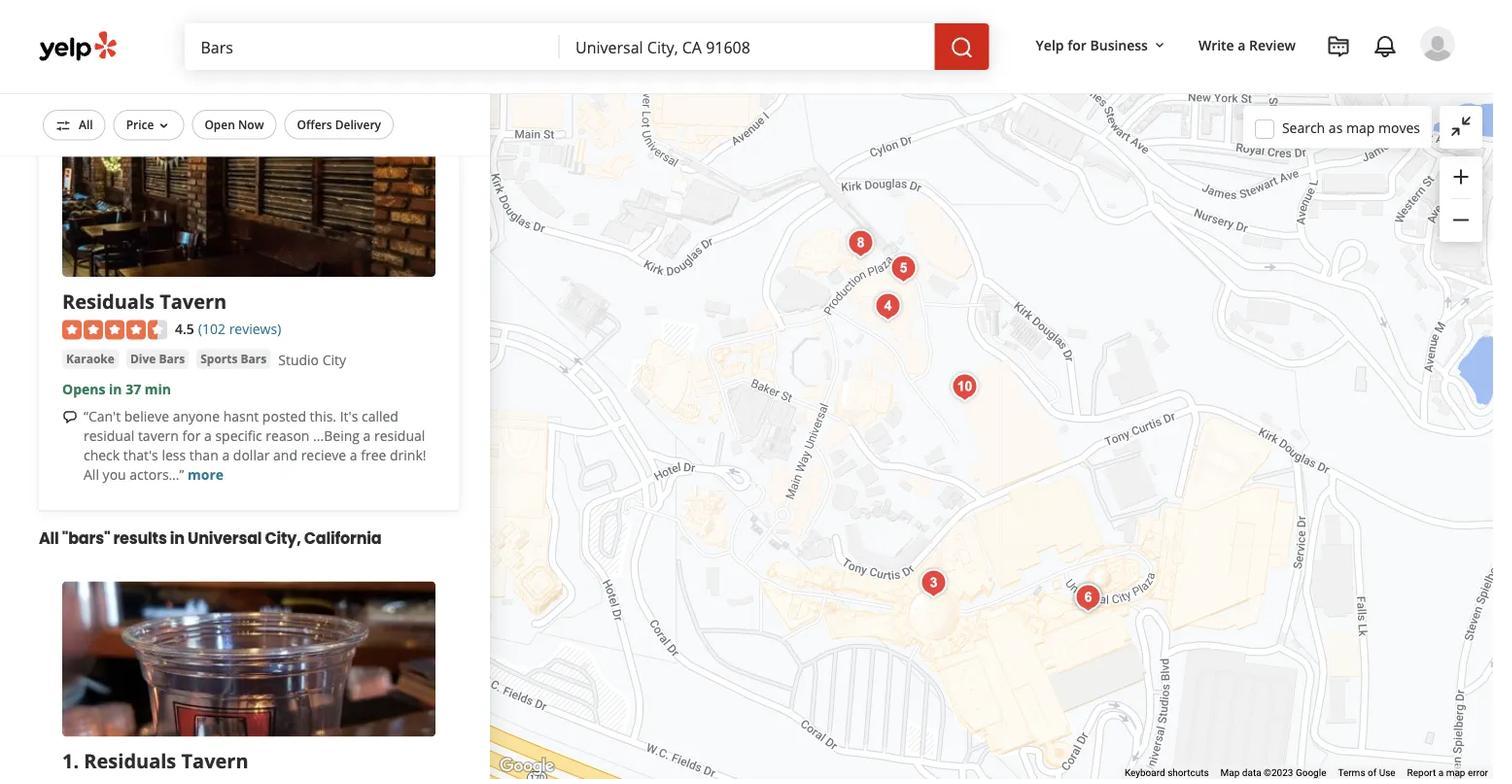 Task type: describe. For each thing, give the bounding box(es) containing it.
1
[[62, 749, 73, 775]]

write a review link
[[1191, 27, 1304, 62]]

16 checkmark v2 image
[[189, 0, 204, 14]]

price
[[126, 117, 154, 133]]

offers
[[297, 117, 332, 133]]

free
[[361, 447, 386, 465]]

37
[[126, 381, 141, 399]]

specific
[[215, 427, 262, 446]]

...being
[[313, 427, 360, 446]]

open now button
[[192, 110, 277, 139]]

city,
[[265, 528, 301, 550]]

bars for dive bars
[[159, 351, 185, 368]]

16 filter v2 image
[[55, 118, 71, 134]]

terms of use
[[1338, 768, 1396, 779]]

terms of use link
[[1338, 768, 1396, 779]]

residuals tavern
[[62, 288, 227, 315]]

offers delivery
[[297, 117, 381, 133]]

antojitos cocina mexicana image
[[1069, 579, 1108, 618]]

notifications image
[[1374, 35, 1397, 58]]

sports bars
[[200, 351, 267, 368]]

dollar
[[233, 447, 270, 465]]

0 vertical spatial residuals tavern link
[[62, 288, 227, 315]]

map data ©2023 google
[[1221, 768, 1326, 779]]

karaoke button
[[62, 350, 118, 369]]

and
[[273, 447, 297, 465]]

Find text field
[[201, 36, 544, 57]]

start
[[207, 42, 244, 64]]

map for error
[[1446, 768, 1465, 779]]

sports
[[200, 351, 238, 368]]

all for all
[[79, 117, 93, 133]]

0 vertical spatial residuals
[[62, 288, 155, 315]]

shortcuts
[[1168, 768, 1209, 779]]

karaoke link
[[62, 350, 118, 369]]

posted
[[262, 408, 306, 426]]

check
[[84, 447, 120, 465]]

dive bars
[[130, 351, 185, 368]]

1 residual from the left
[[84, 427, 134, 446]]

moe's tavern image
[[884, 249, 923, 288]]

california
[[304, 528, 382, 550]]

offers delivery button
[[284, 110, 394, 139]]

it's
[[340, 408, 358, 426]]

report a map error link
[[1407, 768, 1488, 779]]

this.
[[310, 408, 336, 426]]

tavern
[[138, 427, 179, 446]]

a right 'report'
[[1438, 768, 1444, 779]]

yelp for business
[[1036, 35, 1148, 54]]

"can't
[[84, 408, 121, 426]]

google image
[[495, 754, 559, 780]]

keyboard shortcuts button
[[1125, 767, 1209, 780]]

4.5 link
[[175, 318, 194, 339]]

karaoke
[[66, 351, 115, 368]]

1 horizontal spatial in
[[170, 528, 185, 550]]

wasabi at citywalk image
[[945, 368, 984, 407]]

search
[[1282, 118, 1325, 137]]

all inside "can't believe anyone hasnt posted this. it's called residual tavern for a specific reason ...being a residual check that's less than a dollar and recieve a free drink! all you actors…"
[[84, 466, 99, 485]]

of
[[1368, 768, 1377, 779]]

search as map moves
[[1282, 118, 1420, 137]]

city
[[322, 351, 346, 369]]

1 vertical spatial residuals
[[84, 749, 176, 775]]

drink!
[[390, 447, 426, 465]]

price button
[[113, 110, 184, 140]]

"can't believe anyone hasnt posted this. it's called residual tavern for a specific reason ...being a residual check that's less than a dollar and recieve a free drink! all you actors…"
[[84, 408, 426, 485]]

bars for sports bars
[[241, 351, 267, 368]]

projects image
[[1327, 35, 1350, 58]]

yelp for business button
[[1028, 27, 1175, 62]]

filters group
[[39, 110, 398, 140]]

user actions element
[[1020, 24, 1482, 144]]

use
[[1379, 768, 1396, 779]]

google
[[1296, 768, 1326, 779]]

.
[[73, 749, 79, 775]]

as
[[1329, 118, 1343, 137]]

zoom in image
[[1449, 165, 1473, 189]]

map for moves
[[1346, 118, 1375, 137]]

for inside yelp for business button
[[1068, 35, 1087, 54]]

that's
[[123, 447, 158, 465]]

collapse map image
[[1449, 115, 1473, 138]]

now
[[238, 117, 264, 133]]

terms
[[1338, 768, 1365, 779]]

1 vertical spatial residuals tavern link
[[84, 749, 248, 775]]

start order link
[[62, 31, 436, 74]]

less
[[162, 447, 186, 465]]

studio city
[[278, 351, 346, 369]]

all "bars" results in universal city, california
[[39, 528, 382, 550]]

write
[[1199, 35, 1234, 54]]



Task type: vqa. For each thing, say whether or not it's contained in the screenshot.
Start Order link
yes



Task type: locate. For each thing, give the bounding box(es) containing it.
open
[[205, 117, 235, 133]]

4.5 star rating image
[[62, 321, 167, 340]]

bars down reviews)
[[241, 351, 267, 368]]

all right 16 filter v2 image
[[79, 117, 93, 133]]

1 vertical spatial map
[[1446, 768, 1465, 779]]

1 horizontal spatial bars
[[241, 351, 267, 368]]

16 checkmark v2 image
[[270, 0, 285, 14]]

universal
[[188, 528, 262, 550]]

16 chevron down v2 image for price
[[156, 118, 171, 134]]

16 chevron down v2 image for yelp for business
[[1152, 38, 1167, 53]]

0 horizontal spatial none field
[[201, 36, 544, 57]]

residual up "drink!"
[[374, 427, 425, 446]]

review
[[1249, 35, 1296, 54]]

0 horizontal spatial 16 chevron down v2 image
[[156, 118, 171, 134]]

"bars"
[[62, 528, 110, 550]]

write a review
[[1199, 35, 1296, 54]]

in left 37
[[109, 381, 122, 399]]

map
[[1221, 768, 1240, 779]]

1 bars from the left
[[159, 351, 185, 368]]

recieve
[[301, 447, 346, 465]]

1 vertical spatial tavern
[[181, 749, 248, 775]]

2 vertical spatial all
[[39, 528, 59, 550]]

in right 'results'
[[170, 528, 185, 550]]

0 vertical spatial all
[[79, 117, 93, 133]]

for inside "can't believe anyone hasnt posted this. it's called residual tavern for a specific reason ...being a residual check that's less than a dollar and recieve a free drink! all you actors…"
[[182, 427, 201, 446]]

residuals right .
[[84, 749, 176, 775]]

all for all "bars" results in universal city, california
[[39, 528, 59, 550]]

2 residual from the left
[[374, 427, 425, 446]]

0 vertical spatial for
[[1068, 35, 1087, 54]]

residual down "can't
[[84, 427, 134, 446]]

hasnt
[[223, 408, 259, 426]]

more
[[188, 466, 224, 485]]

2 none field from the left
[[576, 36, 919, 57]]

dive bars button
[[126, 350, 189, 369]]

16 chevron down v2 image right price
[[156, 118, 171, 134]]

1 horizontal spatial 16 chevron down v2 image
[[1152, 38, 1167, 53]]

studio
[[278, 351, 319, 369]]

delivery
[[335, 117, 381, 133]]

16 chevron down v2 image inside price popup button
[[156, 118, 171, 134]]

0 horizontal spatial map
[[1346, 118, 1375, 137]]

16 speech v2 image
[[62, 410, 78, 426]]

opens
[[62, 381, 105, 399]]

1 horizontal spatial none field
[[576, 36, 919, 57]]

sports bars link
[[197, 350, 271, 369]]

None search field
[[185, 23, 993, 70]]

tavern
[[160, 288, 227, 315], [181, 749, 248, 775]]

0 horizontal spatial residual
[[84, 427, 134, 446]]

greg r. image
[[1420, 26, 1455, 61]]

0 vertical spatial in
[[109, 381, 122, 399]]

business
[[1090, 35, 1148, 54]]

16 chevron down v2 image right business
[[1152, 38, 1167, 53]]

(102 reviews)
[[198, 320, 281, 339]]

for
[[1068, 35, 1087, 54], [182, 427, 201, 446]]

4.5
[[175, 320, 194, 339]]

dive
[[130, 351, 156, 368]]

a right than
[[222, 447, 230, 465]]

(102
[[198, 320, 226, 339]]

you
[[103, 466, 126, 485]]

all inside "button"
[[79, 117, 93, 133]]

for down anyone
[[182, 427, 201, 446]]

residuals tavern link
[[62, 288, 227, 315], [84, 749, 248, 775]]

16 chevron down v2 image
[[1152, 38, 1167, 53], [156, 118, 171, 134]]

results
[[113, 528, 167, 550]]

search image
[[950, 36, 974, 59]]

opens in 37 min
[[62, 381, 171, 399]]

1 horizontal spatial map
[[1446, 768, 1465, 779]]

map right as
[[1346, 118, 1375, 137]]

0 horizontal spatial bars
[[159, 351, 185, 368]]

0 horizontal spatial for
[[182, 427, 201, 446]]

©2023
[[1264, 768, 1293, 779]]

for right yelp
[[1068, 35, 1087, 54]]

residual
[[84, 427, 134, 446], [374, 427, 425, 446]]

2 bars from the left
[[241, 351, 267, 368]]

reviews)
[[229, 320, 281, 339]]

1 vertical spatial for
[[182, 427, 201, 446]]

dive bars link
[[126, 350, 189, 369]]

jimmy buffett's margaritaville image
[[1069, 579, 1108, 618]]

1 horizontal spatial residual
[[374, 427, 425, 446]]

zoom out image
[[1449, 208, 1473, 232]]

error
[[1468, 768, 1488, 779]]

residuals tavern link right .
[[84, 749, 248, 775]]

bars right dive
[[159, 351, 185, 368]]

16 chevron down v2 image inside yelp for business button
[[1152, 38, 1167, 53]]

residuals tavern link up 4.5 star rating image
[[62, 288, 227, 315]]

start order
[[207, 42, 291, 64]]

in
[[109, 381, 122, 399], [170, 528, 185, 550]]

a up free
[[363, 427, 371, 446]]

report a map error
[[1407, 768, 1488, 779]]

map
[[1346, 118, 1375, 137], [1446, 768, 1465, 779]]

data
[[1242, 768, 1261, 779]]

believe
[[124, 408, 169, 426]]

anyone
[[173, 408, 220, 426]]

open now
[[205, 117, 264, 133]]

a left free
[[350, 447, 357, 465]]

none field near
[[576, 36, 919, 57]]

1 vertical spatial in
[[170, 528, 185, 550]]

keyboard shortcuts
[[1125, 768, 1209, 779]]

1 none field from the left
[[201, 36, 544, 57]]

actors…"
[[130, 466, 184, 485]]

bars
[[159, 351, 185, 368], [241, 351, 267, 368]]

all down check
[[84, 466, 99, 485]]

residuals
[[62, 288, 155, 315], [84, 749, 176, 775]]

order
[[247, 42, 291, 64]]

1 vertical spatial all
[[84, 466, 99, 485]]

hog's head image
[[869, 287, 907, 326]]

yelp
[[1036, 35, 1064, 54]]

nbc sports grill & brew image
[[914, 564, 953, 603]]

map region
[[255, 48, 1494, 780]]

duff brewery beer garden image
[[841, 224, 880, 263]]

1 vertical spatial 16 chevron down v2 image
[[156, 118, 171, 134]]

group
[[1440, 157, 1482, 242]]

none field the find
[[201, 36, 544, 57]]

sports bars button
[[197, 350, 271, 369]]

0 horizontal spatial in
[[109, 381, 122, 399]]

0 vertical spatial map
[[1346, 118, 1375, 137]]

keyboard
[[1125, 768, 1165, 779]]

min
[[145, 381, 171, 399]]

moves
[[1378, 118, 1420, 137]]

Near text field
[[576, 36, 919, 57]]

residuals up 4.5 star rating image
[[62, 288, 155, 315]]

1 . residuals tavern
[[62, 749, 248, 775]]

(102 reviews) link
[[198, 318, 281, 339]]

a up than
[[204, 427, 212, 446]]

all left "bars"
[[39, 528, 59, 550]]

0 vertical spatial tavern
[[160, 288, 227, 315]]

0 vertical spatial 16 chevron down v2 image
[[1152, 38, 1167, 53]]

None field
[[201, 36, 544, 57], [576, 36, 919, 57]]

map left the error
[[1446, 768, 1465, 779]]

report
[[1407, 768, 1436, 779]]

all button
[[43, 110, 106, 140]]

a right 'write'
[[1238, 35, 1246, 54]]

more link
[[188, 466, 224, 485]]

called
[[362, 408, 399, 426]]

than
[[189, 447, 218, 465]]

1 horizontal spatial for
[[1068, 35, 1087, 54]]

reason
[[266, 427, 310, 446]]



